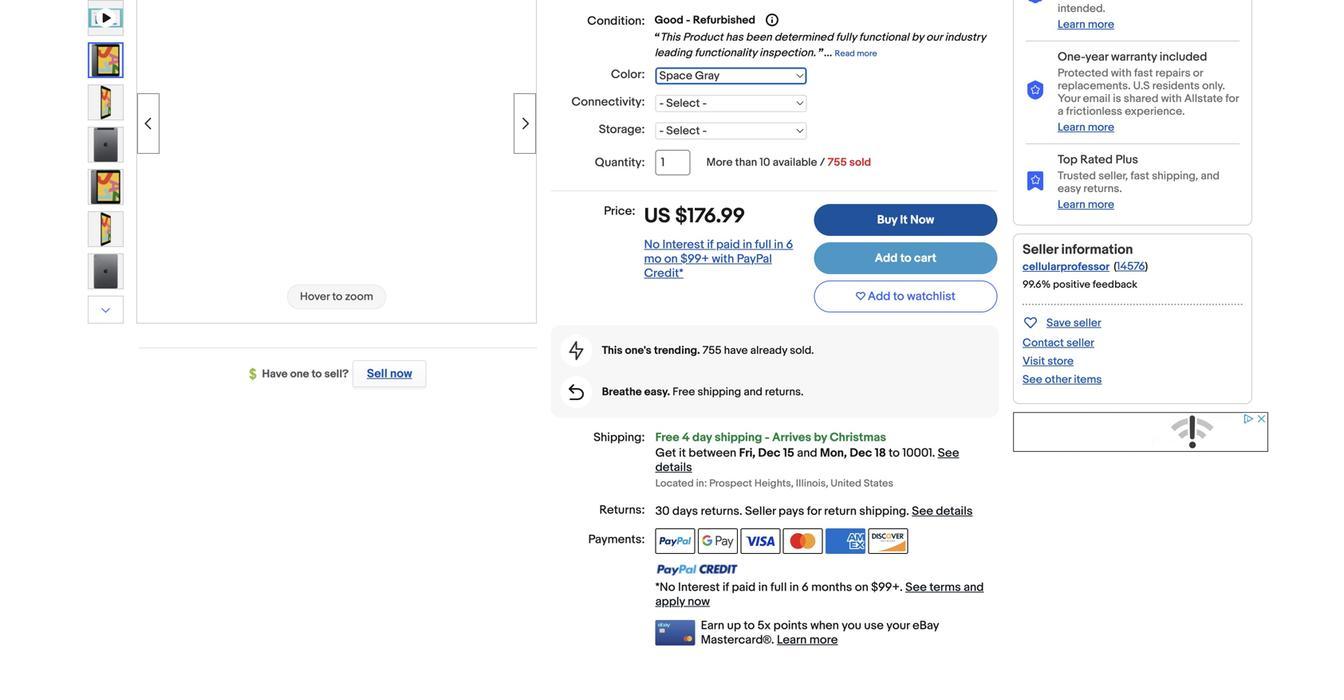 Task type: describe. For each thing, give the bounding box(es) containing it.
sold.
[[790, 344, 814, 358]]

" this product has been determined fully functional by our industry leading functionality inspection.
[[655, 31, 986, 60]]

see other items link
[[1023, 373, 1102, 387]]

heights,
[[755, 478, 794, 490]]

price:
[[604, 204, 635, 219]]

only.
[[1202, 79, 1225, 93]]

learn inside us $176.99 main content
[[777, 633, 807, 648]]

located
[[655, 478, 694, 490]]

more
[[707, 156, 733, 170]]

connectivity
[[572, 95, 642, 109]]

functionality
[[695, 46, 757, 60]]

by inside " this product has been determined fully functional by our industry leading functionality inspection.
[[912, 31, 924, 44]]

1 horizontal spatial learn more
[[1058, 18, 1115, 31]]

see inside see details
[[938, 446, 959, 461]]

fast inside 'top rated plus trusted seller, fast shipping, and easy returns. learn more'
[[1131, 169, 1150, 183]]

months
[[811, 581, 852, 595]]

30
[[655, 505, 670, 519]]

with inside "no interest if paid in full in 6 mo on $99+ with paypal credit*"
[[712, 252, 734, 266]]

for inside us $176.99 main content
[[807, 505, 822, 519]]

to left cart
[[900, 251, 912, 266]]

cellularprofessor
[[1023, 260, 1110, 274]]

experience.
[[1125, 105, 1185, 118]]

picture 2 of 19 image
[[89, 44, 122, 77]]

illinois,
[[796, 478, 828, 490]]

arrives
[[772, 431, 811, 445]]

1 dec from the left
[[758, 446, 781, 461]]

residents
[[1153, 79, 1200, 93]]

10
[[760, 156, 770, 170]]

our
[[926, 31, 942, 44]]

with details__icon image for one-year warranty included
[[1026, 81, 1045, 101]]

in left months
[[790, 581, 799, 595]]

0 vertical spatial now
[[390, 367, 412, 381]]

in down $176.99
[[743, 238, 752, 252]]

one-year warranty included protected with fast repairs or replacements. u.s residents only. your email is shared with allstate for a frictionless experience. learn more
[[1058, 50, 1239, 134]]

picture 4 of 19 image
[[89, 128, 123, 162]]

american express image
[[826, 529, 866, 554]]

now inside 'see terms and apply now'
[[688, 595, 710, 610]]

located in: prospect heights, illinois, united states
[[655, 478, 894, 490]]

get it between fri, dec 15 and mon, dec 18 to 10001 .
[[655, 446, 938, 461]]

credit*
[[644, 266, 684, 281]]

already
[[750, 344, 787, 358]]

product
[[683, 31, 723, 44]]

1 vertical spatial this
[[602, 344, 623, 358]]

learn more link up year
[[1058, 18, 1115, 31]]

add to cart
[[875, 251, 937, 266]]

between
[[689, 446, 737, 461]]

this inside " this product has been determined fully functional by our industry leading functionality inspection.
[[660, 31, 680, 44]]

more inside 'top rated plus trusted seller, fast shipping, and easy returns. learn more'
[[1088, 198, 1115, 212]]

your
[[1058, 92, 1081, 106]]

picture 5 of 19 image
[[89, 170, 123, 204]]

been
[[746, 31, 772, 44]]

shared
[[1124, 92, 1159, 106]]

...
[[824, 46, 832, 60]]

more up year
[[1088, 18, 1115, 31]]

trending.
[[654, 344, 700, 358]]

)
[[1145, 260, 1148, 273]]

repairs
[[1156, 67, 1191, 80]]

buy it now link
[[814, 204, 998, 236]]

seller information cellularprofessor ( 14576 ) 99.6% positive feedback
[[1023, 242, 1148, 291]]

your
[[887, 619, 910, 633]]

see inside contact seller visit store see other items
[[1023, 373, 1043, 387]]

15
[[783, 446, 795, 461]]

than
[[735, 156, 757, 170]]

1 vertical spatial free
[[655, 431, 680, 445]]

discover image
[[868, 529, 908, 554]]

(
[[1114, 260, 1117, 273]]

18
[[875, 446, 886, 461]]

visa image
[[741, 529, 780, 554]]

us $176.99 main content
[[551, 0, 999, 648]]

plus
[[1116, 153, 1138, 167]]

learn up one-
[[1058, 18, 1086, 31]]

or
[[1193, 67, 1203, 80]]

Quantity: text field
[[655, 150, 691, 176]]

payments:
[[588, 533, 645, 547]]

see terms and apply now
[[655, 581, 984, 610]]

allstate
[[1184, 92, 1223, 106]]

shipping for and
[[698, 386, 741, 399]]

it
[[679, 446, 686, 461]]

feedback
[[1093, 279, 1138, 291]]

sell
[[367, 367, 387, 381]]

easy
[[1058, 182, 1081, 196]]

buy
[[877, 213, 898, 227]]

with details__icon image for top rated plus
[[1026, 171, 1045, 191]]

4
[[682, 431, 690, 445]]

no
[[644, 238, 660, 252]]

no interest if paid in full in 6 mo on $99+ with paypal credit* link
[[644, 238, 793, 281]]

refurbished
[[693, 14, 756, 27]]

fast inside one-year warranty included protected with fast repairs or replacements. u.s residents only. your email is shared with allstate for a frictionless experience. learn more
[[1134, 67, 1153, 80]]

u.s
[[1133, 79, 1150, 93]]

mon,
[[820, 446, 847, 461]]

have
[[262, 368, 288, 381]]

learn more link down frictionless
[[1058, 121, 1115, 134]]

ebay mastercard image
[[655, 621, 695, 646]]

and down already
[[744, 386, 763, 399]]

video 1 of 1 image
[[89, 1, 123, 35]]

learn more link inside us $176.99 main content
[[777, 633, 838, 648]]

now
[[910, 213, 934, 227]]

watchlist
[[907, 290, 956, 304]]

to right 18
[[889, 446, 900, 461]]

this one's trending. 755 have already sold.
[[602, 344, 814, 358]]

fully
[[836, 31, 857, 44]]

picture 7 of 19 image
[[89, 254, 123, 289]]

more left you
[[810, 633, 838, 648]]

fri,
[[739, 446, 756, 461]]

full for months
[[771, 581, 787, 595]]

5x
[[758, 619, 771, 633]]

0 vertical spatial with
[[1111, 67, 1132, 80]]

seller for save
[[1074, 317, 1102, 330]]

30 days returns . seller pays for return shipping . see details
[[655, 505, 973, 519]]

it
[[900, 213, 908, 227]]

terms
[[930, 581, 961, 595]]

paid for mo
[[716, 238, 740, 252]]

seller inside the 'seller information cellularprofessor ( 14576 ) 99.6% positive feedback'
[[1023, 242, 1058, 258]]

see terms and apply now link
[[655, 581, 984, 610]]

save seller button
[[1023, 313, 1102, 332]]

top rated plus trusted seller, fast shipping, and easy returns. learn more
[[1058, 153, 1220, 212]]

positive
[[1053, 279, 1091, 291]]

1 vertical spatial details
[[936, 505, 973, 519]]

see down '10001' on the bottom right of the page
[[912, 505, 933, 519]]

learn more link down easy
[[1058, 198, 1115, 212]]

color
[[611, 67, 642, 82]]

learn more inside us $176.99 main content
[[777, 633, 838, 648]]

on for months
[[855, 581, 869, 595]]

protected
[[1058, 67, 1109, 80]]

and right 15
[[797, 446, 817, 461]]

and inside 'top rated plus trusted seller, fast shipping, and easy returns. learn more'
[[1201, 169, 1220, 183]]



Task type: vqa. For each thing, say whether or not it's contained in the screenshot.
Interest
yes



Task type: locate. For each thing, give the bounding box(es) containing it.
755 left have at the bottom right of page
[[703, 344, 722, 358]]

0 vertical spatial if
[[707, 238, 714, 252]]

us
[[644, 204, 671, 229]]

with
[[1111, 67, 1132, 80], [1161, 92, 1182, 106], [712, 252, 734, 266]]

more right read on the top right of page
[[857, 49, 877, 59]]

sold
[[849, 156, 871, 170]]

1 vertical spatial with
[[1161, 92, 1182, 106]]

get
[[655, 446, 676, 461]]

2 vertical spatial with
[[712, 252, 734, 266]]

see details
[[655, 446, 959, 475]]

1 vertical spatial for
[[807, 505, 822, 519]]

add to cart link
[[814, 243, 998, 274]]

on inside "no interest if paid in full in 6 mo on $99+ with paypal credit*"
[[664, 252, 678, 266]]

1 horizontal spatial with
[[1111, 67, 1132, 80]]

by left 'our' on the right
[[912, 31, 924, 44]]

if down $176.99
[[707, 238, 714, 252]]

1 vertical spatial seller
[[1067, 336, 1095, 350]]

0 vertical spatial paid
[[716, 238, 740, 252]]

paid up up
[[732, 581, 756, 595]]

to inside earn up to 5x points when you use your ebay mastercard®.
[[744, 619, 755, 633]]

save seller
[[1047, 317, 1102, 330]]

1 vertical spatial on
[[855, 581, 869, 595]]

shipping,
[[1152, 169, 1199, 183]]

add for add to watchlist
[[868, 290, 891, 304]]

buy it now
[[877, 213, 934, 227]]

dec
[[758, 446, 781, 461], [850, 446, 872, 461]]

14576
[[1117, 260, 1145, 273]]

details inside see details
[[655, 461, 692, 475]]

paid for months
[[732, 581, 756, 595]]

1 vertical spatial 755
[[703, 344, 722, 358]]

learn inside one-year warranty included protected with fast repairs or replacements. u.s residents only. your email is shared with allstate for a frictionless experience. learn more
[[1058, 121, 1086, 134]]

0 vertical spatial 6
[[786, 238, 793, 252]]

email
[[1083, 92, 1111, 106]]

returns. inside 'top rated plus trusted seller, fast shipping, and easy returns. learn more'
[[1084, 182, 1122, 196]]

if for *no
[[723, 581, 729, 595]]

picture 3 of 19 image
[[89, 85, 123, 120]]

0 horizontal spatial learn more
[[777, 633, 838, 648]]

states
[[864, 478, 894, 490]]

interest
[[663, 238, 704, 252], [678, 581, 720, 595]]

0 vertical spatial shipping
[[698, 386, 741, 399]]

and right "terms"
[[964, 581, 984, 595]]

by up mon,
[[814, 431, 827, 445]]

visit store link
[[1023, 355, 1074, 368]]

1 horizontal spatial now
[[688, 595, 710, 610]]

see details link up illinois,
[[655, 446, 959, 475]]

2 horizontal spatial .
[[932, 446, 935, 461]]

items
[[1074, 373, 1102, 387]]

shipping:
[[594, 431, 645, 445]]

sell?
[[324, 368, 349, 381]]

0 vertical spatial details
[[655, 461, 692, 475]]

0 horizontal spatial dec
[[758, 446, 781, 461]]

inspection.
[[759, 46, 816, 60]]

interest down us $176.99
[[663, 238, 704, 252]]

1 horizontal spatial 755
[[828, 156, 847, 170]]

1 vertical spatial returns.
[[765, 386, 804, 399]]

0 vertical spatial fast
[[1134, 67, 1153, 80]]

0 vertical spatial this
[[660, 31, 680, 44]]

see left "terms"
[[906, 581, 927, 595]]

learn more
[[1058, 18, 1115, 31], [777, 633, 838, 648]]

storage
[[599, 122, 642, 137]]

returns. inside us $176.99 main content
[[765, 386, 804, 399]]

to inside button
[[893, 290, 904, 304]]

picture 6 of 19 image
[[89, 212, 123, 247]]

0 vertical spatial interest
[[663, 238, 704, 252]]

seller right save
[[1074, 317, 1102, 330]]

rated
[[1080, 153, 1113, 167]]

0 vertical spatial seller
[[1023, 242, 1058, 258]]

1 horizontal spatial if
[[723, 581, 729, 595]]

interest down paypal credit image
[[678, 581, 720, 595]]

learn down a in the right of the page
[[1058, 121, 1086, 134]]

pays
[[779, 505, 804, 519]]

learn right the 5x
[[777, 633, 807, 648]]

6 left months
[[802, 581, 809, 595]]

6 for *no interest if paid in full in 6 months on $99+.
[[802, 581, 809, 595]]

easy.
[[644, 386, 670, 399]]

6 right the paypal
[[786, 238, 793, 252]]

free right easy.
[[673, 386, 695, 399]]

"
[[819, 46, 824, 60]]

a
[[1058, 105, 1064, 118]]

1 vertical spatial full
[[771, 581, 787, 595]]

shipping for -
[[715, 431, 762, 445]]

and inside 'see terms and apply now'
[[964, 581, 984, 595]]

add to watchlist button
[[814, 281, 998, 313]]

returns
[[701, 505, 739, 519]]

replacements.
[[1058, 79, 1131, 93]]

10001
[[903, 446, 932, 461]]

more than 10 available / 755 sold
[[707, 156, 871, 170]]

master card image
[[783, 529, 823, 554]]

99.6%
[[1023, 279, 1051, 291]]

seller inside us $176.99 main content
[[745, 505, 776, 519]]

christmas
[[830, 431, 886, 445]]

if for no
[[707, 238, 714, 252]]

and right the shipping,
[[1201, 169, 1220, 183]]

trusted
[[1058, 169, 1096, 183]]

1 horizontal spatial dec
[[850, 446, 872, 461]]

shipping down the this one's trending. 755 have already sold.
[[698, 386, 741, 399]]

see inside 'see terms and apply now'
[[906, 581, 927, 595]]

mastercard®.
[[701, 633, 774, 648]]

0 horizontal spatial -
[[686, 14, 691, 27]]

see details link down '10001' on the bottom right of the page
[[912, 505, 973, 519]]

see right '10001' on the bottom right of the page
[[938, 446, 959, 461]]

1 vertical spatial by
[[814, 431, 827, 445]]

6
[[786, 238, 793, 252], [802, 581, 809, 595]]

returns. down already
[[765, 386, 804, 399]]

dollar sign image
[[249, 368, 262, 381]]

shipping down "states"
[[859, 505, 906, 519]]

add
[[875, 251, 898, 266], [868, 290, 891, 304]]

learn inside 'top rated plus trusted seller, fast shipping, and easy returns. learn more'
[[1058, 198, 1086, 212]]

breathe
[[602, 386, 642, 399]]

sell now link
[[349, 361, 426, 388]]

details up "terms"
[[936, 505, 973, 519]]

1 vertical spatial -
[[765, 431, 770, 445]]

*no
[[655, 581, 675, 595]]

seller inside contact seller visit store see other items
[[1067, 336, 1095, 350]]

fast down the plus
[[1131, 169, 1150, 183]]

learn more up year
[[1058, 18, 1115, 31]]

to left watchlist
[[893, 290, 904, 304]]

0 vertical spatial returns.
[[1084, 182, 1122, 196]]

2 dec from the left
[[850, 446, 872, 461]]

to left the 5x
[[744, 619, 755, 633]]

paypal image
[[655, 529, 695, 554]]

cellularprofessor link
[[1023, 260, 1110, 274]]

1 vertical spatial interest
[[678, 581, 720, 595]]

755 right /
[[828, 156, 847, 170]]

0 vertical spatial add
[[875, 251, 898, 266]]

1 vertical spatial seller
[[745, 505, 776, 519]]

- left the arrives
[[765, 431, 770, 445]]

1 horizontal spatial seller
[[1023, 242, 1058, 258]]

fast down warranty
[[1134, 67, 1153, 80]]

google pay image
[[698, 529, 738, 554]]

0 vertical spatial full
[[755, 238, 771, 252]]

1 vertical spatial paid
[[732, 581, 756, 595]]

6 for no interest if paid in full in 6 mo on $99+ with paypal credit*
[[786, 238, 793, 252]]

interest for no
[[663, 238, 704, 252]]

0 vertical spatial -
[[686, 14, 691, 27]]

1 horizontal spatial by
[[912, 31, 924, 44]]

0 vertical spatial seller
[[1074, 317, 1102, 330]]

free up get
[[655, 431, 680, 445]]

you
[[842, 619, 862, 633]]

information
[[1061, 242, 1133, 258]]

. down prospect
[[739, 505, 742, 519]]

with down repairs
[[1161, 92, 1182, 106]]

seller down save seller
[[1067, 336, 1095, 350]]

paypal credit image
[[655, 564, 738, 577]]

add down buy
[[875, 251, 898, 266]]

1 vertical spatial learn more
[[777, 633, 838, 648]]

0 horizontal spatial .
[[739, 505, 742, 519]]

shipping up fri,
[[715, 431, 762, 445]]

dec down christmas at the right
[[850, 446, 872, 461]]

advertisement region
[[1013, 412, 1268, 452]]

more inside one-year warranty included protected with fast repairs or replacements. u.s residents only. your email is shared with allstate for a frictionless experience. learn more
[[1088, 121, 1115, 134]]

returns. down rated
[[1084, 182, 1122, 196]]

for inside one-year warranty included protected with fast repairs or replacements. u.s residents only. your email is shared with allstate for a frictionless experience. learn more
[[1226, 92, 1239, 106]]

earn up to 5x points when you use your ebay mastercard®.
[[701, 619, 939, 648]]

1 horizontal spatial returns.
[[1084, 182, 1122, 196]]

2 horizontal spatial with
[[1161, 92, 1182, 106]]

1 vertical spatial now
[[688, 595, 710, 610]]

1 horizontal spatial .
[[906, 505, 909, 519]]

see
[[1023, 373, 1043, 387], [938, 446, 959, 461], [912, 505, 933, 519], [906, 581, 927, 595]]

frictionless
[[1066, 105, 1122, 118]]

2 vertical spatial shipping
[[859, 505, 906, 519]]

if down paypal credit image
[[723, 581, 729, 595]]

1 vertical spatial add
[[868, 290, 891, 304]]

with details__icon image for this one's trending.
[[569, 341, 584, 361]]

1 vertical spatial shipping
[[715, 431, 762, 445]]

on for mo
[[664, 252, 678, 266]]

on left $99+.
[[855, 581, 869, 595]]

store
[[1048, 355, 1074, 368]]

1 horizontal spatial -
[[765, 431, 770, 445]]

full up points
[[771, 581, 787, 595]]

now up earn
[[688, 595, 710, 610]]

dec down free 4 day shipping - arrives by christmas
[[758, 446, 781, 461]]

determined
[[774, 31, 833, 44]]

0 vertical spatial learn more
[[1058, 18, 1115, 31]]

interest inside "no interest if paid in full in 6 mo on $99+ with paypal credit*"
[[663, 238, 704, 252]]

with down warranty
[[1111, 67, 1132, 80]]

have
[[724, 344, 748, 358]]

leading
[[655, 46, 692, 60]]

details
[[655, 461, 692, 475], [936, 505, 973, 519]]

/
[[820, 156, 825, 170]]

0 horizontal spatial this
[[602, 344, 623, 358]]

paid inside "no interest if paid in full in 6 mo on $99+ with paypal credit*"
[[716, 238, 740, 252]]

paid
[[716, 238, 740, 252], [732, 581, 756, 595]]

read more link
[[835, 46, 877, 60]]

0 horizontal spatial with
[[712, 252, 734, 266]]

0 horizontal spatial if
[[707, 238, 714, 252]]

by
[[912, 31, 924, 44], [814, 431, 827, 445]]

us $176.99
[[644, 204, 745, 229]]

" ... read more
[[819, 46, 877, 60]]

this left the one's
[[602, 344, 623, 358]]

with details__icon image for breathe easy.
[[569, 385, 584, 401]]

full for mo
[[755, 238, 771, 252]]

contact
[[1023, 336, 1064, 350]]

earn
[[701, 619, 724, 633]]

1 vertical spatial fast
[[1131, 169, 1150, 183]]

- right good
[[686, 14, 691, 27]]

more down "seller,"
[[1088, 198, 1115, 212]]

with right $99+
[[712, 252, 734, 266]]

learn more link right the 5x
[[777, 633, 838, 648]]

0 horizontal spatial by
[[814, 431, 827, 445]]

. up discover image
[[906, 505, 909, 519]]

0 vertical spatial see details link
[[655, 446, 959, 475]]

in up the 5x
[[758, 581, 768, 595]]

0 horizontal spatial on
[[664, 252, 678, 266]]

contact seller link
[[1023, 336, 1095, 350]]

in right the paypal
[[774, 238, 784, 252]]

paypal
[[737, 252, 772, 266]]

interest for *no
[[678, 581, 720, 595]]

apply
[[655, 595, 685, 610]]

see down visit
[[1023, 373, 1043, 387]]

day
[[692, 431, 712, 445]]

$99+
[[681, 252, 709, 266]]

for right pays
[[807, 505, 822, 519]]

returns:
[[599, 503, 645, 518]]

1 vertical spatial if
[[723, 581, 729, 595]]

0 horizontal spatial 755
[[703, 344, 722, 358]]

with details__icon image
[[1026, 0, 1045, 4], [1026, 81, 1045, 101], [1026, 171, 1045, 191], [569, 341, 584, 361], [569, 385, 584, 401]]

. right 18
[[932, 446, 935, 461]]

seller inside button
[[1074, 317, 1102, 330]]

in
[[743, 238, 752, 252], [774, 238, 784, 252], [758, 581, 768, 595], [790, 581, 799, 595]]

if inside "no interest if paid in full in 6 mo on $99+ with paypal credit*"
[[707, 238, 714, 252]]

0 horizontal spatial details
[[655, 461, 692, 475]]

0 horizontal spatial seller
[[745, 505, 776, 519]]

0 vertical spatial by
[[912, 31, 924, 44]]

add down add to cart link
[[868, 290, 891, 304]]

1 horizontal spatial 6
[[802, 581, 809, 595]]

0 vertical spatial on
[[664, 252, 678, 266]]

learn down easy
[[1058, 198, 1086, 212]]

full inside "no interest if paid in full in 6 mo on $99+ with paypal credit*"
[[755, 238, 771, 252]]

warranty
[[1111, 50, 1157, 64]]

full right $99+
[[755, 238, 771, 252]]

seller for contact
[[1067, 336, 1095, 350]]

learn more right the 5x
[[777, 633, 838, 648]]

0 horizontal spatial now
[[390, 367, 412, 381]]

0 vertical spatial 755
[[828, 156, 847, 170]]

1 horizontal spatial for
[[1226, 92, 1239, 106]]

add inside button
[[868, 290, 891, 304]]

1 horizontal spatial this
[[660, 31, 680, 44]]

0 horizontal spatial 6
[[786, 238, 793, 252]]

1 vertical spatial 6
[[802, 581, 809, 595]]

for right only.
[[1226, 92, 1239, 106]]

on
[[664, 252, 678, 266], [855, 581, 869, 595]]

fast
[[1134, 67, 1153, 80], [1131, 169, 1150, 183]]

sell now
[[367, 367, 412, 381]]

0 vertical spatial free
[[673, 386, 695, 399]]

paid down $176.99
[[716, 238, 740, 252]]

up
[[727, 619, 741, 633]]

to right one
[[312, 368, 322, 381]]

more information - about this item condition image
[[766, 14, 779, 26]]

on right mo
[[664, 252, 678, 266]]

seller up cellularprofessor
[[1023, 242, 1058, 258]]

"
[[655, 31, 660, 44]]

seller,
[[1099, 169, 1128, 183]]

united
[[831, 478, 862, 490]]

0 horizontal spatial returns.
[[765, 386, 804, 399]]

1 horizontal spatial details
[[936, 505, 973, 519]]

0 vertical spatial for
[[1226, 92, 1239, 106]]

has
[[726, 31, 743, 44]]

details up located on the bottom
[[655, 461, 692, 475]]

0 horizontal spatial for
[[807, 505, 822, 519]]

add to watchlist
[[868, 290, 956, 304]]

1 horizontal spatial on
[[855, 581, 869, 595]]

add for add to cart
[[875, 251, 898, 266]]

more inside the " ... read more
[[857, 49, 877, 59]]

*no interest if paid in full in 6 months on $99+.
[[655, 581, 906, 595]]

more down frictionless
[[1088, 121, 1115, 134]]

6 inside "no interest if paid in full in 6 mo on $99+ with paypal credit*"
[[786, 238, 793, 252]]

now right the sell
[[390, 367, 412, 381]]

this up leading
[[660, 31, 680, 44]]

seller up visa "image"
[[745, 505, 776, 519]]

1 vertical spatial see details link
[[912, 505, 973, 519]]



